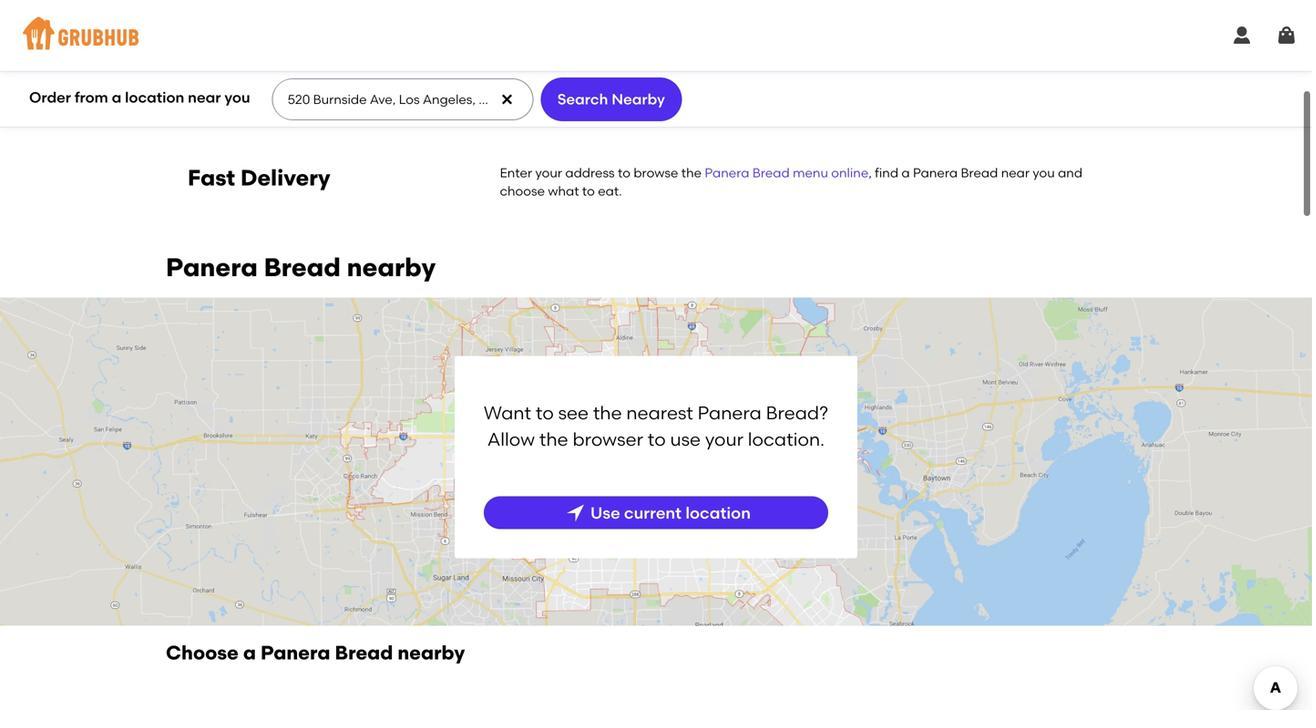 Task type: vqa. For each thing, say whether or not it's contained in the screenshot.
near
yes



Task type: describe. For each thing, give the bounding box(es) containing it.
and
[[1058, 165, 1083, 180]]

0 horizontal spatial the
[[540, 429, 569, 450]]

location.
[[748, 429, 825, 450]]

fast delivery
[[188, 164, 331, 191]]

nearby
[[612, 90, 665, 108]]

you inside , find a panera bread near you and choose what to eat.
[[1033, 165, 1055, 180]]

panera bread
[[302, 95, 387, 111]]

0 vertical spatial nearby
[[347, 252, 436, 283]]

see
[[558, 402, 589, 424]]

order from a location near you
[[29, 89, 250, 106]]

find
[[875, 165, 899, 180]]

svg image
[[565, 502, 587, 524]]

chains link
[[240, 95, 283, 111]]

location inside button
[[686, 503, 751, 523]]

use current location button
[[484, 496, 829, 529]]

panera bread menu online link
[[705, 165, 869, 180]]

0 horizontal spatial svg image
[[500, 92, 514, 107]]

want
[[484, 402, 532, 424]]

choose
[[500, 183, 545, 199]]

panera bread nearby
[[166, 252, 436, 283]]

from
[[75, 89, 108, 106]]

search
[[558, 90, 608, 108]]

bread inside , find a panera bread near you and choose what to eat.
[[961, 165, 999, 180]]

what
[[548, 183, 579, 199]]

nearest
[[627, 402, 694, 424]]

1 vertical spatial the
[[593, 402, 622, 424]]

browse
[[634, 165, 679, 180]]

choose
[[166, 641, 239, 665]]

a for panera
[[902, 165, 910, 180]]

0 horizontal spatial location
[[125, 89, 184, 106]]

address
[[566, 165, 615, 180]]

0 vertical spatial you
[[225, 89, 250, 106]]

your inside want to see the nearest panera bread? allow the browser to use your location.
[[705, 429, 744, 450]]

near inside , find a panera bread near you and choose what to eat.
[[1002, 165, 1030, 180]]

order
[[29, 89, 71, 106]]

to left see
[[536, 402, 554, 424]]

enter
[[500, 165, 533, 180]]

panera inside want to see the nearest panera bread? allow the browser to use your location.
[[698, 402, 762, 424]]

1 horizontal spatial svg image
[[1232, 25, 1253, 46]]



Task type: locate. For each thing, give the bounding box(es) containing it.
1 horizontal spatial your
[[705, 429, 744, 450]]

, find a panera bread near you and choose what to eat.
[[500, 165, 1083, 199]]

the
[[682, 165, 702, 180], [593, 402, 622, 424], [540, 429, 569, 450]]

chains
[[240, 95, 283, 111]]

allow
[[488, 429, 535, 450]]

2 vertical spatial the
[[540, 429, 569, 450]]

main navigation navigation
[[0, 0, 1313, 71]]

you left the and at the top of page
[[1033, 165, 1055, 180]]

bread?
[[766, 402, 829, 424]]

0 vertical spatial your
[[536, 165, 562, 180]]

1 vertical spatial location
[[686, 503, 751, 523]]

0 horizontal spatial a
[[112, 89, 122, 106]]

search nearby button
[[541, 77, 682, 121]]

location right current
[[686, 503, 751, 523]]

location
[[125, 89, 184, 106], [686, 503, 751, 523]]

a right find
[[902, 165, 910, 180]]

browser
[[573, 429, 644, 450]]

you right the 'grubhub' link
[[225, 89, 250, 106]]

1 vertical spatial you
[[1033, 165, 1055, 180]]

online
[[832, 165, 869, 180]]

a right choose
[[243, 641, 256, 665]]

2 horizontal spatial a
[[902, 165, 910, 180]]

want to see the nearest panera bread? allow the browser to use your location.
[[484, 402, 829, 450]]

,
[[869, 165, 872, 180]]

enter your address to browse the panera bread menu online
[[500, 165, 869, 180]]

2 vertical spatial a
[[243, 641, 256, 665]]

a inside , find a panera bread near you and choose what to eat.
[[902, 165, 910, 180]]

choose a panera bread nearby
[[166, 641, 465, 665]]

use
[[591, 503, 621, 523]]

2 horizontal spatial svg image
[[1276, 25, 1298, 46]]

the right browse
[[682, 165, 702, 180]]

the up browser
[[593, 402, 622, 424]]

Search Address search field
[[272, 79, 532, 119]]

near
[[188, 89, 221, 106], [1002, 165, 1030, 180]]

0 horizontal spatial near
[[188, 89, 221, 106]]

to inside , find a panera bread near you and choose what to eat.
[[582, 183, 595, 199]]

panera
[[302, 95, 347, 111], [705, 165, 750, 180], [913, 165, 958, 180], [166, 252, 258, 283], [698, 402, 762, 424], [261, 641, 330, 665]]

near left the and at the top of page
[[1002, 165, 1030, 180]]

0 horizontal spatial your
[[536, 165, 562, 180]]

use current location
[[591, 503, 751, 523]]

1 vertical spatial your
[[705, 429, 744, 450]]

1 vertical spatial nearby
[[398, 641, 465, 665]]

the down see
[[540, 429, 569, 450]]

menu
[[793, 165, 829, 180]]

0 vertical spatial a
[[112, 89, 122, 106]]

a for location
[[112, 89, 122, 106]]

0 horizontal spatial you
[[225, 89, 250, 106]]

eat.
[[598, 183, 622, 199]]

you
[[225, 89, 250, 106], [1033, 165, 1055, 180]]

grubhub
[[166, 95, 221, 111]]

near left chains
[[188, 89, 221, 106]]

2 horizontal spatial the
[[682, 165, 702, 180]]

1 horizontal spatial near
[[1002, 165, 1030, 180]]

0 vertical spatial location
[[125, 89, 184, 106]]

fast
[[188, 164, 235, 191]]

current
[[624, 503, 682, 523]]

your
[[536, 165, 562, 180], [705, 429, 744, 450]]

delivery
[[241, 164, 331, 191]]

a
[[112, 89, 122, 106], [902, 165, 910, 180], [243, 641, 256, 665]]

1 vertical spatial near
[[1002, 165, 1030, 180]]

svg image
[[1232, 25, 1253, 46], [1276, 25, 1298, 46], [500, 92, 514, 107]]

1 horizontal spatial you
[[1033, 165, 1055, 180]]

location right the from
[[125, 89, 184, 106]]

to up eat.
[[618, 165, 631, 180]]

1 vertical spatial a
[[902, 165, 910, 180]]

1 horizontal spatial the
[[593, 402, 622, 424]]

0 vertical spatial the
[[682, 165, 702, 180]]

your right use
[[705, 429, 744, 450]]

search nearby
[[558, 90, 665, 108]]

to down nearest
[[648, 429, 666, 450]]

panera inside , find a panera bread near you and choose what to eat.
[[913, 165, 958, 180]]

your up what
[[536, 165, 562, 180]]

1 horizontal spatial location
[[686, 503, 751, 523]]

1 horizontal spatial a
[[243, 641, 256, 665]]

0 vertical spatial near
[[188, 89, 221, 106]]

bread
[[350, 95, 387, 111], [753, 165, 790, 180], [961, 165, 999, 180], [264, 252, 341, 283], [335, 641, 393, 665]]

to
[[618, 165, 631, 180], [582, 183, 595, 199], [536, 402, 554, 424], [648, 429, 666, 450]]

to down the address on the left top
[[582, 183, 595, 199]]

use
[[670, 429, 701, 450]]

nearby
[[347, 252, 436, 283], [398, 641, 465, 665]]

grubhub link
[[166, 95, 221, 111]]

a right the from
[[112, 89, 122, 106]]



